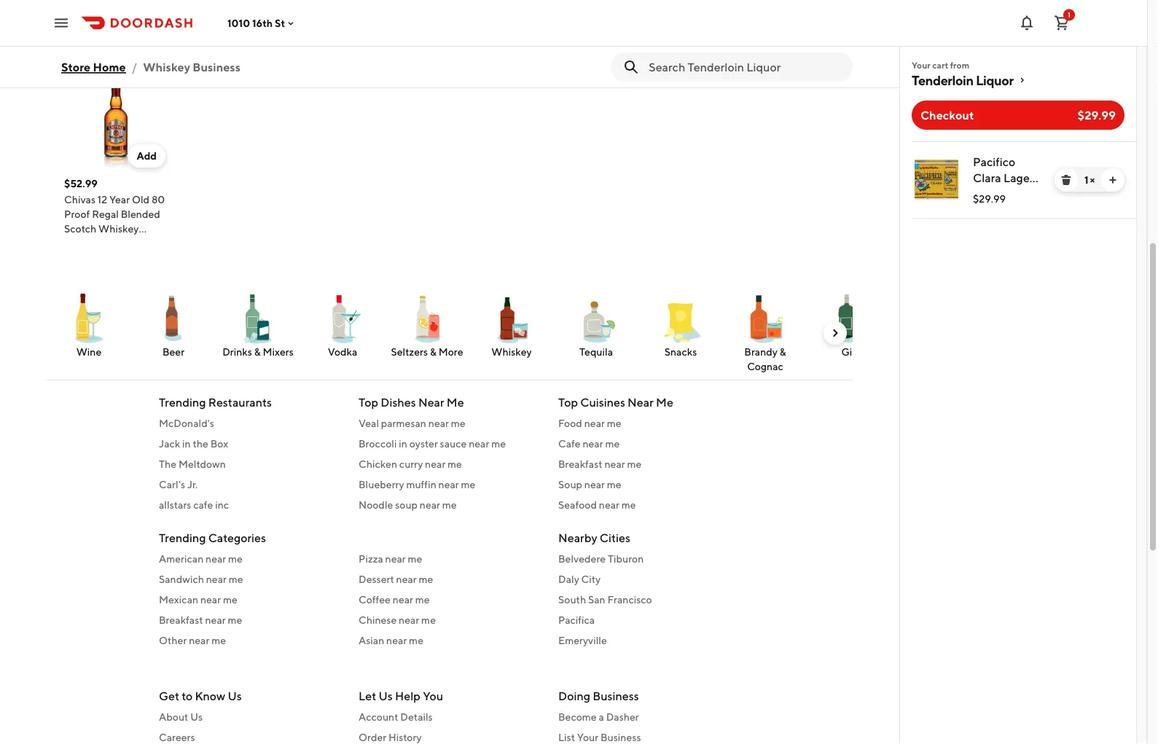 Task type: vqa. For each thing, say whether or not it's contained in the screenshot.
sauce
yes



Task type: locate. For each thing, give the bounding box(es) containing it.
0 horizontal spatial breakfast
[[159, 614, 203, 626]]

0 vertical spatial $29.99
[[1078, 108, 1116, 122]]

history
[[389, 732, 422, 744]]

2 trending from the top
[[159, 531, 206, 545]]

& right drinks
[[254, 346, 261, 358]]

trending up mcdonald's on the bottom left of the page
[[159, 395, 206, 409]]

city
[[582, 573, 601, 585]]

near down sandwich near me
[[200, 594, 221, 606]]

add button
[[128, 144, 166, 168], [128, 144, 166, 168]]

me down the categories at left bottom
[[228, 553, 243, 565]]

near down american near me
[[206, 573, 227, 585]]

16th
[[252, 17, 273, 29]]

3 & from the left
[[780, 346, 787, 358]]

trending for trending restaurants
[[159, 395, 206, 409]]

breakfast down mexican
[[159, 614, 203, 626]]

$52.99 chivas 12 year old 80 proof regal blended scotch whiskey bottle (750 ml)
[[64, 178, 165, 249]]

1 left ×
[[1085, 174, 1089, 186]]

soup
[[559, 478, 583, 490]]

top up food at the bottom
[[559, 395, 578, 409]]

0 horizontal spatial your
[[577, 732, 599, 744]]

more
[[439, 346, 463, 358]]

wine image
[[63, 292, 115, 345]]

chicken
[[359, 458, 397, 470]]

2 me from the left
[[656, 395, 674, 409]]

1 vertical spatial breakfast near me link
[[159, 613, 341, 628]]

breakfast near me link down cafe near me link
[[559, 457, 741, 471]]

cart
[[933, 60, 949, 70]]

1 horizontal spatial your
[[912, 60, 931, 70]]

near for "asian near me" link
[[387, 634, 407, 646]]

me up food near me link
[[656, 395, 674, 409]]

near up dessert near me
[[385, 553, 406, 565]]

1 right notification bell image
[[1068, 11, 1071, 19]]

Search Tenderloin Liquor search field
[[649, 59, 842, 75]]

me up dessert near me
[[408, 553, 423, 565]]

breakfast down cafe near me
[[559, 458, 603, 470]]

pizza
[[359, 553, 383, 565]]

near up chinese near me
[[393, 594, 413, 606]]

old
[[132, 194, 150, 206]]

me up veal parmesan near me link
[[447, 395, 464, 409]]

2 & from the left
[[430, 346, 437, 358]]

0 vertical spatial trending
[[159, 395, 206, 409]]

account details
[[359, 711, 433, 723]]

daly
[[559, 573, 580, 585]]

near up soup near me
[[605, 458, 625, 470]]

& inside brandy & cognac
[[780, 346, 787, 358]]

oyster
[[410, 438, 438, 450]]

from
[[951, 60, 970, 70]]

near for mexican near me link
[[200, 594, 221, 606]]

1 vertical spatial 1
[[1085, 174, 1089, 186]]

0 horizontal spatial top
[[359, 395, 379, 409]]

allstars cafe inc
[[159, 499, 229, 511]]

near down muffin
[[420, 499, 440, 511]]

seafood near me link
[[559, 498, 741, 512]]

your left cart
[[912, 60, 931, 70]]

near down food near me
[[583, 438, 604, 450]]

allstars cafe inc link
[[159, 498, 341, 512]]

2 near from the left
[[628, 395, 654, 409]]

0 horizontal spatial 1
[[1068, 11, 1071, 19]]

me down top cuisines near me
[[607, 417, 622, 429]]

1 horizontal spatial breakfast near me link
[[559, 457, 741, 471]]

me up seafood near me
[[607, 478, 622, 490]]

sandwich near me link
[[159, 572, 341, 587]]

0 horizontal spatial in
[[182, 438, 191, 450]]

near down mexican near me
[[205, 614, 226, 626]]

the
[[193, 438, 208, 450]]

me down 'chicken curry near me' link
[[461, 478, 476, 490]]

become a dasher
[[559, 711, 639, 723]]

tequila image
[[570, 292, 623, 345]]

1 horizontal spatial near
[[628, 395, 654, 409]]

1 vertical spatial trending
[[159, 531, 206, 545]]

proof
[[64, 208, 90, 220]]

carl's jr.
[[159, 478, 198, 490]]

vodka link
[[306, 292, 379, 360]]

1 horizontal spatial top
[[559, 395, 578, 409]]

food
[[559, 417, 583, 429]]

0 horizontal spatial &
[[254, 346, 261, 358]]

us right the let at left
[[379, 689, 393, 703]]

1 horizontal spatial us
[[228, 689, 242, 703]]

chivas 12 year old 80 proof regal blended scotch whiskey bottle (750 ml) image
[[64, 66, 168, 171]]

breakfast near me up soup near me
[[559, 458, 642, 470]]

near down coffee near me
[[399, 614, 420, 626]]

&
[[254, 346, 261, 358], [430, 346, 437, 358], [780, 346, 787, 358]]

& for drinks
[[254, 346, 261, 358]]

near down trending categories
[[206, 553, 226, 565]]

0 horizontal spatial breakfast near me
[[159, 614, 242, 626]]

1 horizontal spatial &
[[430, 346, 437, 358]]

1 items, open order cart image
[[1054, 14, 1071, 32]]

me down mexican near me
[[212, 634, 226, 646]]

0 horizontal spatial me
[[447, 395, 464, 409]]

tequila
[[580, 346, 613, 358]]

order
[[359, 732, 387, 744]]

dishes
[[381, 395, 416, 409]]

me down the pizza near me link
[[419, 573, 433, 585]]

notification bell image
[[1019, 14, 1036, 32]]

cities
[[600, 531, 631, 545]]

me for top cuisines near me
[[656, 395, 674, 409]]

near up veal parmesan near me link
[[419, 395, 445, 409]]

me down coffee near me link
[[422, 614, 436, 626]]

help
[[395, 689, 421, 703]]

in
[[182, 438, 191, 450], [399, 438, 408, 450]]

top for top dishes near me
[[359, 395, 379, 409]]

near right other
[[189, 634, 210, 646]]

in inside broccoli in oyster sauce near me link
[[399, 438, 408, 450]]

near up coffee near me
[[396, 573, 417, 585]]

near down chinese near me
[[387, 634, 407, 646]]

me up chinese near me
[[415, 594, 430, 606]]

1 horizontal spatial me
[[656, 395, 674, 409]]

me for seafood near me link
[[622, 499, 636, 511]]

0 horizontal spatial breakfast near me link
[[159, 613, 341, 628]]

me down mexican near me link
[[228, 614, 242, 626]]

1 near from the left
[[419, 395, 445, 409]]

details
[[401, 711, 433, 723]]

carl's
[[159, 478, 185, 490]]

in for restaurants
[[182, 438, 191, 450]]

near up seafood near me
[[585, 478, 605, 490]]

1 for 1
[[1068, 11, 1071, 19]]

home
[[93, 60, 126, 74]]

in inside jack in the box link
[[182, 438, 191, 450]]

$29.99 right pacifico clara lager mexican beer can (12 oz x 12 ct) image
[[974, 193, 1006, 205]]

1 inside button
[[1068, 11, 1071, 19]]

mexican near me
[[159, 594, 238, 606]]

& left more
[[430, 346, 437, 358]]

chinese near me
[[359, 614, 436, 626]]

1 top from the left
[[359, 395, 379, 409]]

me for dessert near me link
[[419, 573, 433, 585]]

food near me
[[559, 417, 622, 429]]

0 vertical spatial 1
[[1068, 11, 1071, 19]]

me down food near me
[[606, 438, 620, 450]]

me down soup near me link
[[622, 499, 636, 511]]

trending for trending categories
[[159, 531, 206, 545]]

0 horizontal spatial near
[[419, 395, 445, 409]]

the meltdown link
[[159, 457, 341, 471]]

1010
[[228, 17, 250, 29]]

near for seafood near me link
[[599, 499, 620, 511]]

gin
[[842, 346, 859, 358]]

2 in from the left
[[399, 438, 408, 450]]

inc
[[215, 499, 229, 511]]

soup near me
[[559, 478, 622, 490]]

in left the
[[182, 438, 191, 450]]

tequila link
[[560, 292, 633, 360]]

parmesan
[[381, 417, 427, 429]]

near for dessert near me link
[[396, 573, 417, 585]]

1 horizontal spatial $29.99
[[1078, 108, 1116, 122]]

top dishes near me
[[359, 395, 464, 409]]

doing
[[559, 689, 591, 703]]

1 in from the left
[[182, 438, 191, 450]]

& right brandy
[[780, 346, 787, 358]]

seltzers & more
[[391, 346, 463, 358]]

next image
[[830, 327, 842, 339]]

meltdown
[[179, 458, 226, 470]]

near for 'chinese near me' 'link'
[[399, 614, 420, 626]]

breakfast near me link up other near me link
[[159, 613, 341, 628]]

seafood near me
[[559, 499, 636, 511]]

near down broccoli in oyster sauce near me
[[425, 458, 446, 470]]

near for cafe near me link
[[583, 438, 604, 450]]

whiskey inside $52.99 chivas 12 year old 80 proof regal blended scotch whiskey bottle (750 ml)
[[98, 223, 139, 235]]

sauce
[[440, 438, 467, 450]]

list your business
[[559, 732, 641, 744]]

trending up american
[[159, 531, 206, 545]]

cafe near me link
[[559, 436, 741, 451]]

us right know
[[228, 689, 242, 703]]

breakfast near me for topmost breakfast near me "link"
[[559, 458, 642, 470]]

veal parmesan near me link
[[359, 416, 541, 431]]

gin image
[[824, 292, 877, 345]]

1 horizontal spatial in
[[399, 438, 408, 450]]

near up cafe near me
[[585, 417, 605, 429]]

whiskey
[[58, 53, 148, 81], [143, 60, 190, 74], [98, 223, 139, 235], [492, 346, 532, 358]]

me for mexican near me link
[[223, 594, 238, 606]]

me
[[447, 395, 464, 409], [656, 395, 674, 409]]

emeryville link
[[559, 633, 741, 648]]

in down parmesan
[[399, 438, 408, 450]]

me right sauce in the left bottom of the page
[[492, 438, 506, 450]]

me down cafe near me link
[[627, 458, 642, 470]]

me down sandwich near me link
[[223, 594, 238, 606]]

1010 16th st
[[228, 17, 285, 29]]

1 trending from the top
[[159, 395, 206, 409]]

near inside 'link'
[[399, 614, 420, 626]]

0 vertical spatial breakfast near me
[[559, 458, 642, 470]]

me down chinese near me
[[409, 634, 424, 646]]

about us link
[[159, 710, 341, 725]]

a
[[599, 711, 604, 723]]

1 horizontal spatial breakfast near me
[[559, 458, 642, 470]]

brandy & cognac link
[[729, 292, 802, 374]]

me down blueberry muffin near me link at the bottom left of the page
[[442, 499, 457, 511]]

near for the pizza near me link
[[385, 553, 406, 565]]

the meltdown
[[159, 458, 226, 470]]

pacifico clara lager mexican beer can (12 oz x 12 ct) image
[[915, 158, 959, 202]]

near for coffee near me link
[[393, 594, 413, 606]]

pizza near me link
[[359, 552, 541, 566]]

near down soup near me
[[599, 499, 620, 511]]

2 top from the left
[[559, 395, 578, 409]]

coffee near me
[[359, 594, 430, 606]]

1 & from the left
[[254, 346, 261, 358]]

2 horizontal spatial &
[[780, 346, 787, 358]]

1 horizontal spatial 1
[[1085, 174, 1089, 186]]

remove item from cart image
[[1061, 174, 1073, 186]]

0 vertical spatial breakfast
[[559, 458, 603, 470]]

1 vertical spatial breakfast near me
[[159, 614, 242, 626]]

me for food near me link
[[607, 417, 622, 429]]

1 me from the left
[[447, 395, 464, 409]]

breakfast
[[559, 458, 603, 470], [159, 614, 203, 626]]

trending
[[159, 395, 206, 409], [159, 531, 206, 545]]

1 horizontal spatial breakfast
[[559, 458, 603, 470]]

seltzers & more link
[[391, 292, 464, 360]]

2 horizontal spatial us
[[379, 689, 393, 703]]

near up food near me link
[[628, 395, 654, 409]]

us down get to know us
[[190, 711, 203, 723]]

me inside 'link'
[[422, 614, 436, 626]]

breakfast near me
[[559, 458, 642, 470], [159, 614, 242, 626]]

snacks image
[[655, 292, 707, 345]]

near
[[429, 417, 449, 429], [585, 417, 605, 429], [469, 438, 490, 450], [583, 438, 604, 450], [425, 458, 446, 470], [605, 458, 625, 470], [439, 478, 459, 490], [585, 478, 605, 490], [420, 499, 440, 511], [599, 499, 620, 511], [206, 553, 226, 565], [385, 553, 406, 565], [206, 573, 227, 585], [396, 573, 417, 585], [200, 594, 221, 606], [393, 594, 413, 606], [205, 614, 226, 626], [399, 614, 420, 626], [189, 634, 210, 646], [387, 634, 407, 646]]

breakfast near me down mexican near me
[[159, 614, 242, 626]]

seltzers & more image
[[401, 292, 454, 345]]

1 vertical spatial $29.99
[[974, 193, 1006, 205]]

$29.99 up ×
[[1078, 108, 1116, 122]]

top up veal
[[359, 395, 379, 409]]

get
[[159, 689, 179, 703]]

whiskey image
[[486, 292, 538, 345]]

your right the list
[[577, 732, 599, 744]]

dessert
[[359, 573, 394, 585]]

$52.99
[[64, 178, 98, 190]]

0 horizontal spatial us
[[190, 711, 203, 723]]

me down american near me link
[[229, 573, 243, 585]]



Task type: describe. For each thing, give the bounding box(es) containing it.
sandwich near me
[[159, 573, 243, 585]]

0 horizontal spatial $29.99
[[974, 193, 1006, 205]]

me for sandwich near me link
[[229, 573, 243, 585]]

tenderloin
[[912, 72, 974, 88]]

sandwich
[[159, 573, 204, 585]]

other near me
[[159, 634, 226, 646]]

soup
[[395, 499, 418, 511]]

add one to cart image
[[1108, 174, 1119, 186]]

daly city
[[559, 573, 601, 585]]

blueberry muffin near me link
[[359, 477, 541, 492]]

pacifica link
[[559, 613, 741, 628]]

cuisines
[[581, 395, 626, 409]]

me for american near me link
[[228, 553, 243, 565]]

know
[[195, 689, 226, 703]]

noodle
[[359, 499, 393, 511]]

1 for 1 ×
[[1085, 174, 1089, 186]]

cafe near me
[[559, 438, 620, 450]]

top for top cuisines near me
[[559, 395, 578, 409]]

dessert near me
[[359, 573, 433, 585]]

me for top dishes near me
[[447, 395, 464, 409]]

me for bottommost breakfast near me "link"
[[228, 614, 242, 626]]

me for the pizza near me link
[[408, 553, 423, 565]]

careers link
[[159, 731, 341, 745]]

drinks & mixers image
[[232, 292, 284, 345]]

near for other near me link
[[189, 634, 210, 646]]

near for food near me link
[[585, 417, 605, 429]]

cafe
[[559, 438, 581, 450]]

beer image
[[147, 292, 200, 345]]

near for soup near me link
[[585, 478, 605, 490]]

breakfast near me for bottommost breakfast near me "link"
[[159, 614, 242, 626]]

80
[[152, 194, 165, 206]]

whiskey link
[[475, 292, 548, 360]]

near for dishes
[[419, 395, 445, 409]]

beer link
[[137, 292, 210, 360]]

me for soup near me link
[[607, 478, 622, 490]]

snacks
[[665, 346, 697, 358]]

jack
[[159, 438, 180, 450]]

near down 'chicken curry near me' link
[[439, 478, 459, 490]]

blueberry
[[359, 478, 404, 490]]

coffee near me link
[[359, 593, 541, 607]]

me down sauce in the left bottom of the page
[[448, 458, 462, 470]]

you
[[423, 689, 443, 703]]

american near me link
[[159, 552, 341, 566]]

drinks & mixers
[[223, 346, 294, 358]]

top cuisines near me
[[559, 395, 674, 409]]

near for bottommost breakfast near me "link"
[[205, 614, 226, 626]]

1 vertical spatial your
[[577, 732, 599, 744]]

allstars
[[159, 499, 191, 511]]

daly city link
[[559, 572, 741, 587]]

vodka image
[[316, 292, 369, 345]]

me for "asian near me" link
[[409, 634, 424, 646]]

other near me link
[[159, 633, 341, 648]]

jack in the box link
[[159, 436, 341, 451]]

noodle soup near me
[[359, 499, 457, 511]]

dasher
[[606, 711, 639, 723]]

san
[[588, 594, 606, 606]]

vodka
[[328, 346, 358, 358]]

/
[[132, 60, 137, 74]]

dessert near me link
[[359, 572, 541, 587]]

order history
[[359, 732, 422, 744]]

mexican near me link
[[159, 593, 341, 607]]

coffee
[[359, 594, 391, 606]]

near for topmost breakfast near me "link"
[[605, 458, 625, 470]]

broccoli
[[359, 438, 397, 450]]

south san francisco link
[[559, 593, 741, 607]]

mexican
[[159, 594, 198, 606]]

me for cafe near me link
[[606, 438, 620, 450]]

me for coffee near me link
[[415, 594, 430, 606]]

us for let us help you
[[379, 689, 393, 703]]

american near me
[[159, 553, 243, 565]]

account details link
[[359, 710, 541, 725]]

brandy
[[745, 346, 778, 358]]

me for topmost breakfast near me "link"
[[627, 458, 642, 470]]

me up sauce in the left bottom of the page
[[451, 417, 466, 429]]

list
[[559, 732, 575, 744]]

let
[[359, 689, 377, 703]]

us for about us
[[190, 711, 203, 723]]

cafe
[[193, 499, 213, 511]]

muffin
[[406, 478, 437, 490]]

×
[[1091, 174, 1095, 186]]

wine link
[[53, 292, 125, 360]]

mixers
[[263, 346, 294, 358]]

categories
[[208, 531, 266, 545]]

soup near me link
[[559, 477, 741, 492]]

doing business
[[559, 689, 639, 703]]

near right sauce in the left bottom of the page
[[469, 438, 490, 450]]

restaurants
[[208, 395, 272, 409]]

me for other near me link
[[212, 634, 226, 646]]

open menu image
[[53, 14, 70, 32]]

0 vertical spatial your
[[912, 60, 931, 70]]

jack in the box
[[159, 438, 229, 450]]

trending restaurants
[[159, 395, 272, 409]]

near for sandwich near me link
[[206, 573, 227, 585]]

american
[[159, 553, 204, 565]]

carl's jr. link
[[159, 477, 341, 492]]

& for brandy
[[780, 346, 787, 358]]

asian near me
[[359, 634, 424, 646]]

near for american near me link
[[206, 553, 226, 565]]

me for 'chinese near me' 'link'
[[422, 614, 436, 626]]

liquor
[[976, 72, 1014, 88]]

in for dishes
[[399, 438, 408, 450]]

broccoli in oyster sauce near me link
[[359, 436, 541, 451]]

get to know us
[[159, 689, 242, 703]]

tiburon
[[608, 553, 644, 565]]

trending categories
[[159, 531, 266, 545]]

tenderloin liquor
[[912, 72, 1014, 88]]

become a dasher link
[[559, 710, 741, 725]]

store home / whiskey business
[[61, 60, 241, 74]]

0 vertical spatial breakfast near me link
[[559, 457, 741, 471]]

chivas
[[64, 194, 96, 206]]

brandy & cognac image
[[739, 292, 792, 345]]

near for cuisines
[[628, 395, 654, 409]]

drinks
[[223, 346, 252, 358]]

order history link
[[359, 731, 541, 745]]

& for seltzers
[[430, 346, 437, 358]]

asian near me link
[[359, 633, 541, 648]]

beer
[[163, 346, 185, 358]]

jr.
[[187, 478, 198, 490]]

careers
[[159, 732, 195, 744]]

belvedere tiburon link
[[559, 552, 741, 566]]

(750
[[95, 237, 118, 249]]

1 vertical spatial breakfast
[[159, 614, 203, 626]]

near up broccoli in oyster sauce near me
[[429, 417, 449, 429]]



